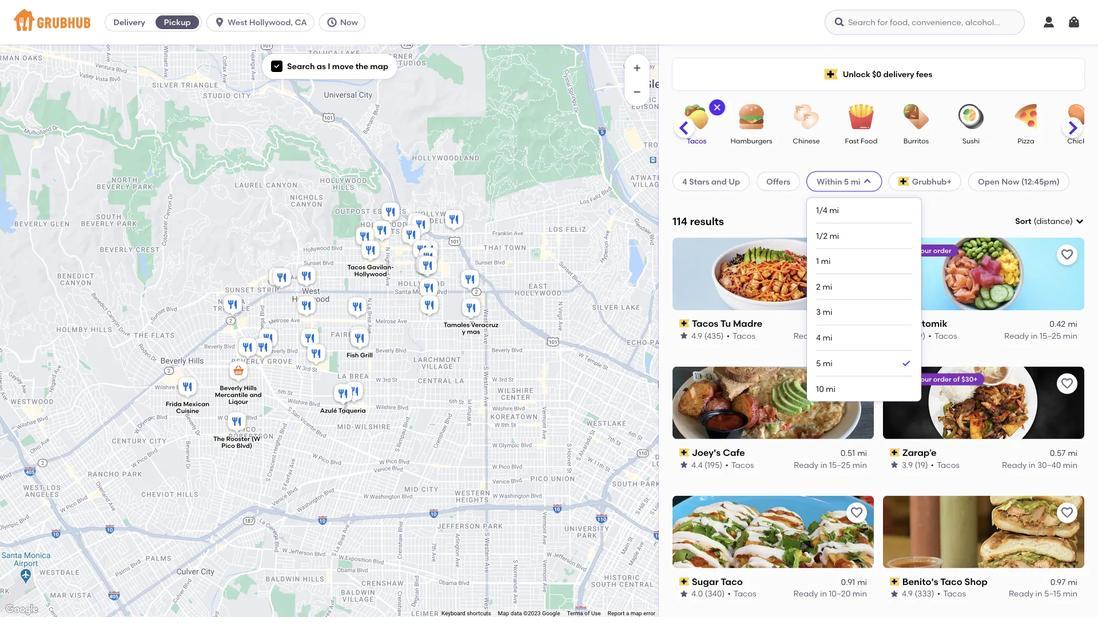 Task type: locate. For each thing, give the bounding box(es) containing it.
4 for 4 stars and up
[[683, 177, 688, 186]]

1 vertical spatial save this restaurant image
[[850, 507, 864, 520]]

1 vertical spatial 4.9
[[902, 590, 913, 599]]

frida
[[166, 401, 182, 409]]

mi right 0.91
[[858, 578, 867, 588]]

• tacos right (340)
[[728, 590, 757, 599]]

5–15
[[1045, 590, 1062, 599]]

1 vertical spatial off
[[907, 376, 916, 384]]

taco up (340)
[[721, 577, 743, 588]]

5 right within
[[844, 177, 849, 186]]

a
[[626, 611, 630, 618]]

map
[[498, 611, 509, 618]]

star icon image left 4.9 (435)
[[680, 332, 689, 341]]

1 vertical spatial grubhub plus flag logo image
[[899, 177, 910, 186]]

within
[[817, 177, 843, 186]]

seaside burritos and tacos image
[[410, 213, 433, 239]]

0 vertical spatial grubhub plus flag logo image
[[825, 69, 839, 80]]

0 horizontal spatial 5
[[817, 359, 821, 369]]

1/2 mi
[[817, 231, 840, 241]]

fish
[[347, 352, 359, 360]]

0 vertical spatial your
[[917, 246, 932, 255]]

mi right 0.42
[[1068, 320, 1078, 329]]

0 horizontal spatial taco
[[721, 577, 743, 588]]

0 vertical spatial 15–25
[[1040, 331, 1062, 341]]

10–20 for sugar taco
[[829, 590, 851, 599]]

marmalade cafe (farmers market) image
[[305, 343, 328, 368]]

ready for tacos tu madre
[[794, 331, 819, 341]]

mi right 1/2
[[830, 231, 840, 241]]

hamburgers image
[[732, 104, 772, 129]]

1 your from the top
[[917, 246, 932, 255]]

in for benito's taco shop
[[1036, 590, 1043, 599]]

ready in 30–40 min
[[1003, 460, 1078, 470]]

unlock
[[843, 69, 871, 79]]

move
[[332, 62, 354, 71]]

hollywood,
[[249, 17, 293, 27]]

azulé taqueria image
[[332, 383, 355, 408]]

0 horizontal spatial svg image
[[274, 63, 280, 70]]

min down 0.91 mi
[[853, 590, 867, 599]]

now up move
[[340, 17, 358, 27]]

1 vertical spatial 5
[[817, 359, 821, 369]]

1 vertical spatial map
[[631, 611, 642, 618]]

svg image
[[1043, 15, 1056, 29], [214, 17, 226, 28], [327, 17, 338, 28], [834, 17, 846, 28], [713, 103, 722, 112], [1076, 217, 1085, 226]]

None field
[[1016, 216, 1085, 227]]

ready in 10–20 min for tacos tu madre
[[794, 331, 867, 341]]

list box
[[817, 198, 913, 402]]

0 vertical spatial 4
[[683, 177, 688, 186]]

grill
[[360, 352, 373, 360]]

2 $5 from the top
[[897, 376, 905, 384]]

ready in 10–20 min
[[794, 331, 867, 341], [794, 590, 867, 599]]

1 taco from the left
[[721, 577, 743, 588]]

star icon image for benito's taco shop
[[890, 590, 900, 599]]

taqueria
[[339, 408, 366, 415]]

0 vertical spatial ready in 10–20 min
[[794, 331, 867, 341]]

the 3rd stop image
[[236, 336, 259, 362]]

0 vertical spatial 10–20
[[829, 331, 851, 341]]

0.57
[[1050, 449, 1066, 459]]

mi right 0.97
[[1068, 578, 1078, 588]]

$5 off your order
[[897, 246, 952, 255]]

now button
[[319, 13, 370, 31]]

1 10–20 from the top
[[829, 331, 851, 341]]

1 order from the top
[[934, 246, 952, 255]]

10 mi
[[817, 385, 836, 394]]

0 horizontal spatial 15–25
[[830, 460, 851, 470]]

(19)
[[915, 460, 928, 470]]

tacos
[[687, 137, 707, 145], [348, 264, 366, 271], [692, 318, 719, 329], [733, 331, 756, 341], [935, 331, 958, 341], [732, 460, 754, 470], [937, 460, 960, 470], [734, 590, 757, 599], [944, 590, 966, 599]]

in for sugar taco
[[821, 590, 827, 599]]

10–20 for tacos tu madre
[[829, 331, 851, 341]]

1 horizontal spatial grubhub plus flag logo image
[[899, 177, 910, 186]]

grubhub plus flag logo image
[[825, 69, 839, 80], [899, 177, 910, 186]]

1 horizontal spatial ready in 15–25 min
[[1005, 331, 1078, 341]]

ready in 10–20 min down 0.91
[[794, 590, 867, 599]]

mi down 3 mi at right
[[823, 333, 833, 343]]

10–20 down 0.91
[[829, 590, 851, 599]]

and left up at the top right
[[712, 177, 727, 186]]

save this restaurant image down 30–40
[[1061, 507, 1075, 520]]

0 vertical spatial off
[[907, 246, 916, 255]]

0.91
[[841, 578, 856, 588]]

1 off from the top
[[907, 246, 916, 255]]

0 horizontal spatial and
[[250, 392, 262, 399]]

4.9 left (333)
[[902, 590, 913, 599]]

ready in 15–25 min down the 0.51
[[794, 460, 867, 470]]

subscription pass image left sugar
[[680, 578, 690, 586]]

0 vertical spatial map
[[370, 62, 389, 71]]

0 vertical spatial save this restaurant image
[[1061, 377, 1075, 391]]

4.0 (340)
[[692, 590, 725, 599]]

1 vertical spatial $5
[[897, 376, 905, 384]]

chipotle image
[[418, 239, 441, 264]]

shop
[[965, 577, 988, 588]]

star icon image for zarap'e
[[890, 461, 900, 470]]

5 up 10
[[817, 359, 821, 369]]

2 your from the top
[[917, 376, 932, 384]]

svg image
[[1068, 15, 1081, 29], [274, 63, 280, 70], [863, 177, 872, 186]]

min for pokitomik
[[1064, 331, 1078, 341]]

stache west hollywood image
[[221, 294, 244, 319]]

subscription pass image
[[680, 320, 690, 328], [890, 320, 900, 328], [680, 449, 690, 457], [890, 449, 900, 457], [680, 578, 690, 586]]

zarap'e logo image
[[883, 367, 1085, 440]]

mi right 10
[[826, 385, 836, 394]]

tacos inside tacos gavilan- hollywood
[[348, 264, 366, 271]]

1 ready in 10–20 min from the top
[[794, 331, 867, 341]]

4 inside list box
[[817, 333, 821, 343]]

subscription pass image left zarap'e
[[890, 449, 900, 457]]

cactus taqueria #1 image
[[418, 277, 441, 302]]

subscription pass image for joey's cafe
[[680, 449, 690, 457]]

• right (9) on the right
[[929, 331, 932, 341]]

in for zarap'e
[[1029, 460, 1036, 470]]

your for zarap'e
[[917, 376, 932, 384]]

burritos
[[904, 137, 929, 145]]

of left $30+
[[954, 376, 960, 384]]

mi inside option
[[823, 359, 833, 369]]

tacos right '(19)'
[[937, 460, 960, 470]]

4
[[683, 177, 688, 186], [817, 333, 821, 343]]

• right (340)
[[728, 590, 731, 599]]

grubhub plus flag logo image left grubhub+
[[899, 177, 910, 186]]

ready in 5–15 min
[[1009, 590, 1078, 599]]

star icon image down subscription pass icon
[[890, 590, 900, 599]]

of left use
[[585, 611, 590, 618]]

sushi image
[[952, 104, 992, 129]]

map right "a"
[[631, 611, 642, 618]]

2 mi
[[817, 282, 833, 292]]

grubhub plus flag logo image for unlock $0 delivery fees
[[825, 69, 839, 80]]

off
[[907, 246, 916, 255], [907, 376, 916, 384]]

terms of use link
[[567, 611, 601, 618]]

15–25
[[1040, 331, 1062, 341], [830, 460, 851, 470]]

fish grill image
[[348, 327, 371, 352]]

fast
[[845, 137, 860, 145]]

ready for pokitomik
[[1005, 331, 1029, 341]]

your
[[917, 246, 932, 255], [917, 376, 932, 384]]

ready in 15–25 min down 0.42
[[1005, 331, 1078, 341]]

0 vertical spatial now
[[340, 17, 358, 27]]

azulé taqueria
[[320, 408, 366, 415]]

1 vertical spatial 10–20
[[829, 590, 851, 599]]

ready in 10–20 min down 0.12
[[794, 331, 867, 341]]

1 vertical spatial ready in 15–25 min
[[794, 460, 867, 470]]

subscription pass image left tu
[[680, 320, 690, 328]]

in for tacos tu madre
[[821, 331, 827, 341]]

mi up 10 mi
[[823, 359, 833, 369]]

ready
[[794, 331, 819, 341], [1005, 331, 1029, 341], [794, 460, 819, 470], [1003, 460, 1027, 470], [794, 590, 819, 599], [1009, 590, 1034, 599]]

mi right 0.12
[[858, 320, 867, 329]]

save this restaurant image
[[850, 248, 864, 262], [1061, 248, 1075, 262], [1061, 507, 1075, 520]]

0 vertical spatial and
[[712, 177, 727, 186]]

save this restaurant image
[[1061, 377, 1075, 391], [850, 507, 864, 520]]

and right the liqour
[[250, 392, 262, 399]]

4 left 'stars'
[[683, 177, 688, 186]]

mi right 1
[[821, 257, 831, 267]]

2 ready in 10–20 min from the top
[[794, 590, 867, 599]]

5 mi
[[817, 359, 833, 369]]

benito's taco shop image
[[299, 327, 322, 352]]

tacos tu madre logo image
[[673, 238, 874, 311]]

0 horizontal spatial grubhub plus flag logo image
[[825, 69, 839, 80]]

2 taco from the left
[[941, 577, 963, 588]]

subscription pass image left joey's
[[680, 449, 690, 457]]

1 horizontal spatial map
[[631, 611, 642, 618]]

0.97 mi
[[1051, 578, 1078, 588]]

star icon image left 4.4
[[680, 461, 689, 470]]

1 horizontal spatial svg image
[[863, 177, 872, 186]]

0 vertical spatial 4.9
[[692, 331, 703, 341]]

data
[[511, 611, 522, 618]]

tacos left the gavilan-
[[348, 264, 366, 271]]

4.0
[[692, 590, 703, 599]]

pokitomik
[[903, 318, 948, 329]]

the rooster (w pico blvd)
[[213, 436, 260, 450]]

taco for sugar
[[721, 577, 743, 588]]

order for zarap'e
[[934, 376, 952, 384]]

joey's cafe logo image
[[673, 367, 874, 440]]

1 horizontal spatial 4.9
[[902, 590, 913, 599]]

veracruz
[[471, 322, 499, 329]]

• tacos down benito's taco shop
[[938, 590, 966, 599]]

in
[[821, 331, 827, 341], [1031, 331, 1038, 341], [821, 460, 828, 470], [1029, 460, 1036, 470], [821, 590, 827, 599], [1036, 590, 1043, 599]]

• for tacos
[[727, 331, 730, 341]]

0 horizontal spatial save this restaurant image
[[850, 507, 864, 520]]

• down "tacos tu madre"
[[727, 331, 730, 341]]

mi for 4 mi
[[823, 333, 833, 343]]

map right the
[[370, 62, 389, 71]]

off for zarap'e
[[907, 376, 916, 384]]

tacos up 4.9 (435)
[[692, 318, 719, 329]]

1 horizontal spatial save this restaurant image
[[1061, 377, 1075, 391]]

map
[[370, 62, 389, 71], [631, 611, 642, 618]]

min down 0.42 mi
[[1064, 331, 1078, 341]]

2 horizontal spatial svg image
[[1068, 15, 1081, 29]]

4.9 (435)
[[692, 331, 724, 341]]

subscription pass image left pokitomik
[[890, 320, 900, 328]]

0 horizontal spatial now
[[340, 17, 358, 27]]

0 vertical spatial 5
[[844, 177, 849, 186]]

10–20 down 0.12
[[829, 331, 851, 341]]

la villita cantina image
[[443, 208, 466, 233]]

0 vertical spatial $5
[[897, 246, 905, 255]]

ready in 15–25 min for pokitomik
[[1005, 331, 1078, 341]]

0 horizontal spatial ready in 15–25 min
[[794, 460, 867, 470]]

0 vertical spatial order
[[934, 246, 952, 255]]

sugar taco
[[692, 577, 743, 588]]

mi right within
[[851, 177, 861, 186]]

• tacos for benito's taco shop
[[938, 590, 966, 599]]

mi right 3
[[823, 308, 833, 318]]

min for joey's cafe
[[853, 460, 867, 470]]

subscription pass image for tacos tu madre
[[680, 320, 690, 328]]

1 mi
[[817, 257, 831, 267]]

114 results
[[673, 215, 724, 228]]

• tacos down madre
[[727, 331, 756, 341]]

)
[[1071, 217, 1073, 226]]

min down 0.51 mi
[[853, 460, 867, 470]]

la numero uno image
[[417, 255, 439, 280]]

sort ( distance )
[[1016, 217, 1073, 226]]

save this restaurant image down )
[[1061, 248, 1075, 262]]

mi for 2 mi
[[823, 282, 833, 292]]

2 off from the top
[[907, 376, 916, 384]]

order for pokitomik
[[934, 246, 952, 255]]

star icon image left 4.0
[[680, 590, 689, 599]]

mi for 0.42 mi
[[1068, 320, 1078, 329]]

min down the 0.57 mi
[[1064, 460, 1078, 470]]

min down 0.97 mi
[[1064, 590, 1078, 599]]

chinese image
[[787, 104, 827, 129]]

mi for 0.91 mi
[[858, 578, 867, 588]]

save this restaurant button for tacos tu madre
[[847, 245, 867, 265]]

zarape hollywood hills image
[[379, 201, 402, 226]]

0.57 mi
[[1050, 449, 1078, 459]]

save this restaurant image for benito's taco shop
[[1061, 507, 1075, 520]]

mi right the 1/4
[[830, 206, 839, 215]]

• tacos
[[727, 331, 756, 341], [726, 460, 754, 470], [931, 460, 960, 470], [728, 590, 757, 599], [938, 590, 966, 599]]

ready for benito's taco shop
[[1009, 590, 1034, 599]]

• down benito's taco shop
[[938, 590, 941, 599]]

4.9 left (435)
[[692, 331, 703, 341]]

tacos neza image
[[371, 219, 394, 244]]

min for tacos tu madre
[[853, 331, 867, 341]]

2 vertical spatial svg image
[[863, 177, 872, 186]]

star icon image
[[680, 332, 689, 341], [680, 461, 689, 470], [890, 461, 900, 470], [680, 590, 689, 599], [890, 590, 900, 599]]

mi for 0.51 mi
[[858, 449, 867, 459]]

star icon image for joey's cafe
[[680, 461, 689, 470]]

15–25 down the 0.51
[[830, 460, 851, 470]]

15–25 down 0.42
[[1040, 331, 1062, 341]]

• tacos for tacos tu madre
[[727, 331, 756, 341]]

ready for zarap'e
[[1003, 460, 1027, 470]]

main navigation navigation
[[0, 0, 1099, 45]]

1 vertical spatial ready in 10–20 min
[[794, 590, 867, 599]]

4 down 3
[[817, 333, 821, 343]]

2
[[817, 282, 821, 292]]

mi for 1 mi
[[821, 257, 831, 267]]

1
[[817, 257, 819, 267]]

fees
[[917, 69, 933, 79]]

tacos down pokitomik
[[935, 331, 958, 341]]

mi for 3 mi
[[823, 308, 833, 318]]

your for pokitomik
[[917, 246, 932, 255]]

save this restaurant image right 1 mi
[[850, 248, 864, 262]]

1 horizontal spatial of
[[954, 376, 960, 384]]

0 horizontal spatial of
[[585, 611, 590, 618]]

check icon image
[[901, 358, 913, 370]]

fast food
[[845, 137, 878, 145]]

1 vertical spatial order
[[934, 376, 952, 384]]

now right open
[[1002, 177, 1020, 186]]

• tacos down cafe
[[726, 460, 754, 470]]

in for joey's cafe
[[821, 460, 828, 470]]

• tacos right '(19)'
[[931, 460, 960, 470]]

mi right 0.57
[[1068, 449, 1078, 459]]

1 vertical spatial 4
[[817, 333, 821, 343]]

star icon image left 3.9
[[890, 461, 900, 470]]

2 order from the top
[[934, 376, 952, 384]]

0 vertical spatial of
[[954, 376, 960, 384]]

1 horizontal spatial 4
[[817, 333, 821, 343]]

hills
[[244, 385, 257, 392]]

1 vertical spatial and
[[250, 392, 262, 399]]

el delicioso mexican and american food image
[[415, 255, 438, 280]]

and
[[712, 177, 727, 186], [250, 392, 262, 399]]

• right (195)
[[726, 460, 729, 470]]

0 horizontal spatial 4.9
[[692, 331, 703, 341]]

4.9
[[692, 331, 703, 341], [902, 590, 913, 599]]

mercantile
[[215, 392, 248, 399]]

svg image inside main navigation navigation
[[1068, 15, 1081, 29]]

now inside "now" button
[[340, 17, 358, 27]]

1 horizontal spatial 5
[[844, 177, 849, 186]]

mi
[[851, 177, 861, 186], [830, 206, 839, 215], [830, 231, 840, 241], [821, 257, 831, 267], [823, 282, 833, 292], [823, 308, 833, 318], [858, 320, 867, 329], [1068, 320, 1078, 329], [823, 333, 833, 343], [823, 359, 833, 369], [826, 385, 836, 394], [858, 449, 867, 459], [1068, 449, 1078, 459], [858, 578, 867, 588], [1068, 578, 1078, 588]]

1 horizontal spatial now
[[1002, 177, 1020, 186]]

list box containing 1/4 mi
[[817, 198, 913, 402]]

grubhub plus flag logo image left unlock
[[825, 69, 839, 80]]

1 vertical spatial your
[[917, 376, 932, 384]]

fast food image
[[842, 104, 882, 129]]

baja fresh image
[[252, 336, 275, 362]]

1 horizontal spatial taco
[[941, 577, 963, 588]]

burritos image
[[897, 104, 937, 129]]

$0
[[873, 69, 882, 79]]

1 vertical spatial svg image
[[274, 63, 280, 70]]

mi right the 0.51
[[858, 449, 867, 459]]

10–20
[[829, 331, 851, 341], [829, 590, 851, 599]]

sugar taco logo image
[[673, 496, 874, 569]]

taco left shop on the right bottom of the page
[[941, 577, 963, 588]]

chicken
[[1068, 137, 1095, 145]]

1 $5 from the top
[[897, 246, 905, 255]]

0 vertical spatial ready in 15–25 min
[[1005, 331, 1078, 341]]

beverly hills mercantile and liqour frida mexican cuisine
[[166, 385, 262, 415]]

min down 0.12 mi
[[853, 331, 867, 341]]

mi right 2
[[823, 282, 833, 292]]

benito's taco shop
[[903, 577, 988, 588]]

madre
[[733, 318, 763, 329]]

1 horizontal spatial 15–25
[[1040, 331, 1062, 341]]

0 horizontal spatial 4
[[683, 177, 688, 186]]

0 vertical spatial svg image
[[1068, 15, 1081, 29]]

2 10–20 from the top
[[829, 590, 851, 599]]

food
[[861, 137, 878, 145]]

1 vertical spatial 15–25
[[830, 460, 851, 470]]



Task type: describe. For each thing, give the bounding box(es) containing it.
west hollywood, ca
[[228, 17, 307, 27]]

tu
[[721, 318, 731, 329]]

google image
[[3, 603, 41, 618]]

sabor mexicano image
[[459, 268, 482, 294]]

hamburgers
[[731, 137, 773, 145]]

liqour
[[229, 398, 248, 406]]

pizza image
[[1007, 104, 1047, 129]]

report a map error
[[608, 611, 656, 618]]

tamales
[[444, 322, 470, 329]]

benito's taco shop logo image
[[883, 496, 1085, 569]]

0.42 mi
[[1050, 320, 1078, 329]]

• tacos for joey's cafe
[[726, 460, 754, 470]]

up
[[729, 177, 740, 186]]

pico
[[221, 443, 235, 450]]

0.42
[[1050, 320, 1066, 329]]

chinese
[[793, 137, 820, 145]]

fish grill
[[347, 352, 373, 360]]

benito's
[[903, 577, 939, 588]]

mi for 1/4 mi
[[830, 206, 839, 215]]

joey's
[[692, 448, 721, 459]]

tacos down tacos image
[[687, 137, 707, 145]]

5 mi option
[[817, 351, 913, 377]]

taco star image
[[354, 225, 377, 251]]

map region
[[0, 6, 661, 618]]

none field containing sort
[[1016, 216, 1085, 227]]

• for sugar
[[728, 590, 731, 599]]

0.51
[[841, 449, 856, 459]]

pokitomik image
[[295, 295, 318, 320]]

ready for joey's cafe
[[794, 460, 819, 470]]

Search for food, convenience, alcohol... search field
[[825, 10, 1025, 35]]

subscription pass image for sugar taco
[[680, 578, 690, 586]]

mi for 10 mi
[[826, 385, 836, 394]]

cuisine
[[176, 408, 199, 415]]

report
[[608, 611, 625, 618]]

mi for 5 mi
[[823, 359, 833, 369]]

beverly
[[220, 385, 242, 392]]

mi for 1/2 mi
[[830, 231, 840, 241]]

3.9 (19)
[[902, 460, 928, 470]]

y
[[462, 328, 466, 336]]

save this restaurant image for tacos tu madre
[[850, 248, 864, 262]]

• for benito's
[[938, 590, 941, 599]]

mas
[[467, 328, 480, 336]]

$5 for zarap'e
[[897, 376, 905, 384]]

0.12
[[842, 320, 856, 329]]

0.51 mi
[[841, 449, 867, 459]]

search
[[287, 62, 315, 71]]

tacos gavilan-hollywood image
[[359, 239, 382, 264]]

report a map error link
[[608, 611, 656, 618]]

15–25 for pokitomik
[[1040, 331, 1062, 341]]

the
[[356, 62, 368, 71]]

taco bell image
[[257, 327, 280, 352]]

4 for 4 mi
[[817, 333, 821, 343]]

the
[[213, 436, 225, 443]]

off for pokitomik
[[907, 246, 916, 255]]

tacos down cafe
[[732, 460, 754, 470]]

4.9 for benito's taco shop
[[902, 590, 913, 599]]

hollywood
[[354, 271, 387, 278]]

chicken image
[[1061, 104, 1099, 129]]

tacos right (340)
[[734, 590, 757, 599]]

1 horizontal spatial and
[[712, 177, 727, 186]]

• for joey's
[[726, 460, 729, 470]]

tacos down madre
[[733, 331, 756, 341]]

stars
[[690, 177, 710, 186]]

tacos 1986 beverly image
[[348, 325, 371, 350]]

zarap'e image
[[267, 266, 290, 291]]

asparagus pizza image
[[406, 212, 429, 237]]

tacos down benito's taco shop
[[944, 590, 966, 599]]

sugar
[[692, 577, 719, 588]]

terms of use
[[567, 611, 601, 618]]

0.97
[[1051, 578, 1066, 588]]

(195)
[[705, 460, 723, 470]]

tacos gavilan- hollywood
[[348, 264, 394, 278]]

4.9 (333)
[[902, 590, 935, 599]]

plus icon image
[[632, 62, 643, 74]]

save this restaurant button for benito's taco shop
[[1057, 503, 1078, 524]]

tacos image
[[677, 104, 717, 129]]

save this restaurant button for sugar taco
[[847, 503, 867, 524]]

frida mexican cuisine image
[[176, 376, 199, 401]]

4.9 for tacos tu madre
[[692, 331, 703, 341]]

offers
[[767, 177, 791, 186]]

pokitomik  logo image
[[883, 238, 1085, 311]]

use
[[591, 611, 601, 618]]

más veggies vegan taqueria image
[[411, 239, 434, 264]]

doomie's nextmex image
[[414, 254, 437, 279]]

svg image inside "now" button
[[327, 17, 338, 28]]

grubhub+
[[913, 177, 952, 186]]

15–25 for joey's cafe
[[830, 460, 851, 470]]

star icon image for tacos tu madre
[[680, 332, 689, 341]]

ready in 10–20 min for sugar taco
[[794, 590, 867, 599]]

ready in 15–25 min for joey's cafe
[[794, 460, 867, 470]]

open
[[978, 177, 1000, 186]]

la flama hollywood image
[[418, 294, 441, 319]]

ready for sugar taco
[[794, 590, 819, 599]]

tamales veracruz y mas image
[[460, 297, 483, 322]]

the rooster (w pico blvd) image
[[225, 411, 248, 436]]

©2023
[[524, 611, 541, 618]]

minus icon image
[[632, 86, 643, 98]]

sort
[[1016, 217, 1032, 226]]

google
[[542, 611, 560, 618]]

beverly hills mercantile and liqour image
[[227, 360, 250, 385]]

zarap'e
[[903, 448, 937, 459]]

svg image inside west hollywood, ca button
[[214, 17, 226, 28]]

grubhub plus flag logo image for grubhub+
[[899, 177, 910, 186]]

west hollywood, ca button
[[207, 13, 319, 31]]

1 vertical spatial now
[[1002, 177, 1020, 186]]

4 stars and up
[[683, 177, 740, 186]]

in for pokitomik
[[1031, 331, 1038, 341]]

(9)
[[916, 331, 926, 341]]

i
[[328, 62, 330, 71]]

el zarape vine image
[[417, 246, 440, 271]]

pizza
[[1018, 137, 1035, 145]]

joey's cafe image
[[271, 267, 294, 292]]

1/4
[[817, 206, 828, 215]]

search as i move the map
[[287, 62, 389, 71]]

azulé
[[320, 408, 337, 415]]

tamales veracruz y mas
[[444, 322, 499, 336]]

1/4 mi
[[817, 206, 839, 215]]

$5 for pokitomik
[[897, 246, 905, 255]]

tacos tu madre image
[[295, 265, 318, 290]]

$30+
[[962, 376, 978, 384]]

min for benito's taco shop
[[1064, 590, 1078, 599]]

taco for benito's
[[941, 577, 963, 588]]

pickup button
[[153, 13, 201, 31]]

• tacos for zarap'e
[[931, 460, 960, 470]]

delivery
[[114, 17, 145, 27]]

(
[[1034, 217, 1037, 226]]

results
[[690, 215, 724, 228]]

30–40
[[1038, 460, 1062, 470]]

0.12 mi
[[842, 320, 867, 329]]

min for sugar taco
[[853, 590, 867, 599]]

• right '(19)'
[[931, 460, 934, 470]]

• tacos for sugar taco
[[728, 590, 757, 599]]

3 mi
[[817, 308, 833, 318]]

map data ©2023 google
[[498, 611, 560, 618]]

(w
[[252, 436, 260, 443]]

3.9
[[902, 460, 913, 470]]

subscription pass image
[[890, 578, 900, 586]]

mi for 0.12 mi
[[858, 320, 867, 329]]

10
[[817, 385, 824, 394]]

min for zarap'e
[[1064, 460, 1078, 470]]

blvd)
[[237, 443, 252, 450]]

and inside beverly hills mercantile and liqour frida mexican cuisine
[[250, 392, 262, 399]]

terms
[[567, 611, 583, 618]]

sushi
[[963, 137, 980, 145]]

shortcuts
[[467, 611, 491, 618]]

tacos tu madre
[[692, 318, 763, 329]]

5 inside option
[[817, 359, 821, 369]]

ca
[[295, 17, 307, 27]]

mi for 0.97 mi
[[1068, 578, 1078, 588]]

$5 off your order of $30+
[[897, 376, 978, 384]]

sugar taco image
[[346, 296, 369, 321]]

star icon image for sugar taco
[[680, 590, 689, 599]]

delivery
[[884, 69, 915, 79]]

subscription pass image for zarap'e
[[890, 449, 900, 457]]

mi for 0.57 mi
[[1068, 449, 1078, 459]]

subscription pass image for pokitomik
[[890, 320, 900, 328]]

el cartel image
[[343, 381, 366, 406]]

114
[[673, 215, 688, 228]]

joey's cafe
[[692, 448, 745, 459]]

pickup
[[164, 17, 191, 27]]

0 horizontal spatial map
[[370, 62, 389, 71]]

1 vertical spatial of
[[585, 611, 590, 618]]

distance
[[1037, 217, 1071, 226]]

keyboard shortcuts
[[442, 611, 491, 618]]

los burritos image
[[400, 224, 423, 249]]



Task type: vqa. For each thing, say whether or not it's contained in the screenshot.
Los
no



